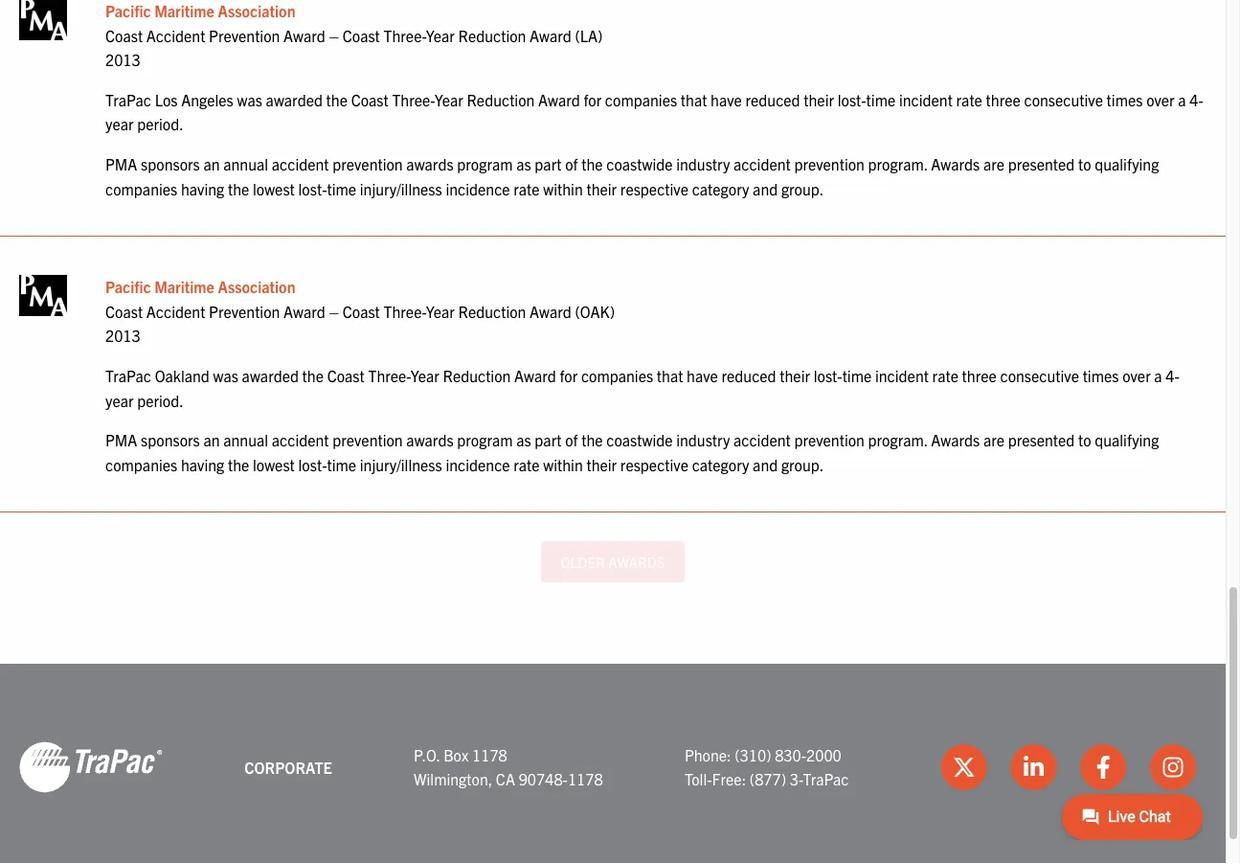 Task type: vqa. For each thing, say whether or not it's contained in the screenshot.
the middle automated
no



Task type: locate. For each thing, give the bounding box(es) containing it.
1 vertical spatial year
[[105, 391, 134, 410]]

1 respective from the top
[[621, 179, 689, 198]]

accident
[[146, 26, 205, 45], [146, 302, 205, 321]]

1 horizontal spatial 1178
[[568, 770, 603, 789]]

having
[[181, 179, 224, 198], [181, 455, 224, 474]]

1 vertical spatial three
[[963, 366, 997, 385]]

industry for have
[[677, 430, 730, 450]]

0 vertical spatial of
[[566, 154, 578, 173]]

2 program. from the top
[[869, 430, 928, 450]]

lowest
[[253, 179, 295, 198], [253, 455, 295, 474]]

1 vertical spatial pma
[[105, 430, 137, 450]]

0 vertical spatial annual
[[223, 154, 268, 173]]

prevention up angeles
[[209, 26, 280, 45]]

the
[[326, 90, 348, 109], [582, 154, 603, 173], [228, 179, 249, 198], [302, 366, 324, 385], [582, 430, 603, 450], [228, 455, 249, 474]]

2 sponsors from the top
[[141, 430, 200, 450]]

1 within from the top
[[544, 179, 583, 198]]

1 vertical spatial that
[[657, 366, 684, 385]]

year
[[105, 114, 134, 134], [105, 391, 134, 410]]

2 prevention from the top
[[209, 302, 280, 321]]

pma
[[105, 154, 137, 173], [105, 430, 137, 450]]

presented for consecutive
[[1009, 430, 1075, 450]]

2 within from the top
[[544, 455, 583, 474]]

accident for los
[[146, 26, 205, 45]]

1 vertical spatial was
[[213, 366, 239, 385]]

1 vertical spatial awarded
[[242, 366, 299, 385]]

prevention up oakland
[[209, 302, 280, 321]]

pacific maritime association coast accident prevention award – coast three-year reduction award (oak) 2013
[[105, 277, 615, 345]]

1 coastwide from the top
[[607, 154, 673, 173]]

1 vertical spatial incident
[[876, 366, 929, 385]]

lost-
[[838, 90, 867, 109], [298, 179, 327, 198], [814, 366, 843, 385], [298, 455, 327, 474]]

have
[[711, 90, 742, 109], [687, 366, 718, 385]]

1 part from the top
[[535, 154, 562, 173]]

2 injury/illness from the top
[[360, 455, 442, 474]]

presented
[[1009, 154, 1075, 173], [1009, 430, 1075, 450]]

to for consecutive
[[1079, 154, 1092, 173]]

1 vertical spatial injury/illness
[[360, 455, 442, 474]]

0 horizontal spatial 1178
[[472, 745, 508, 764]]

2 – from the top
[[329, 302, 339, 321]]

0 vertical spatial pma
[[105, 154, 137, 173]]

1 and from the top
[[753, 179, 778, 198]]

have inside trapac oakland was awarded the coast three-year reduction award for companies that have reduced their lost-time incident rate three consecutive times over a 4- year period.
[[687, 366, 718, 385]]

accident
[[272, 154, 329, 173], [734, 154, 791, 173], [272, 430, 329, 450], [734, 430, 791, 450]]

1 period. from the top
[[137, 114, 184, 134]]

1 vertical spatial over
[[1123, 366, 1151, 385]]

0 vertical spatial 4-
[[1190, 90, 1204, 109]]

4-
[[1190, 90, 1204, 109], [1166, 366, 1180, 385]]

awards for incident
[[932, 154, 980, 173]]

1 vertical spatial qualifying
[[1095, 430, 1160, 450]]

pma sponsors an annual accident prevention awards program as part of the coastwide industry accident prevention program. awards are presented to qualifying companies having the lowest lost-time injury/illness incidence rate within their respective category and group. down trapac los angeles was awarded the coast three-year reduction award for companies that have reduced their lost-time incident rate three consecutive times over a 4- year period.
[[105, 154, 1160, 198]]

2 of from the top
[[566, 430, 578, 450]]

accident inside pacific maritime association coast accident prevention award – coast three-year reduction award (oak) 2013
[[146, 302, 205, 321]]

1 vertical spatial category
[[692, 455, 750, 474]]

rate
[[957, 90, 983, 109], [514, 179, 540, 198], [933, 366, 959, 385], [514, 455, 540, 474]]

2013
[[105, 50, 141, 69], [105, 326, 141, 345]]

sponsors
[[141, 154, 200, 173], [141, 430, 200, 450]]

2 vertical spatial trapac
[[803, 770, 849, 789]]

annual for awarded
[[223, 430, 268, 450]]

trapac inside trapac oakland was awarded the coast three-year reduction award for companies that have reduced their lost-time incident rate three consecutive times over a 4- year period.
[[105, 366, 151, 385]]

0 vertical spatial for
[[584, 90, 602, 109]]

2 as from the top
[[517, 430, 531, 450]]

incidence
[[446, 179, 510, 198], [446, 455, 510, 474]]

was
[[237, 90, 262, 109], [213, 366, 239, 385]]

2 and from the top
[[753, 455, 778, 474]]

1 vertical spatial 1178
[[568, 770, 603, 789]]

1178 right ca
[[568, 770, 603, 789]]

older awards
[[561, 553, 665, 571]]

time
[[867, 90, 896, 109], [327, 179, 357, 198], [843, 366, 872, 385], [327, 455, 357, 474]]

awarded
[[266, 90, 323, 109], [242, 366, 299, 385]]

to for times
[[1079, 430, 1092, 450]]

0 vertical spatial program.
[[869, 154, 928, 173]]

for down (la) at top
[[584, 90, 602, 109]]

1 vertical spatial as
[[517, 430, 531, 450]]

their inside trapac los angeles was awarded the coast three-year reduction award for companies that have reduced their lost-time incident rate three consecutive times over a 4- year period.
[[804, 90, 835, 109]]

2 category from the top
[[692, 455, 750, 474]]

footer
[[0, 664, 1226, 863]]

1 vertical spatial a
[[1155, 366, 1163, 385]]

0 vertical spatial having
[[181, 179, 224, 198]]

within
[[544, 179, 583, 198], [544, 455, 583, 474]]

2 incidence from the top
[[446, 455, 510, 474]]

0 horizontal spatial for
[[560, 366, 578, 385]]

0 vertical spatial association
[[218, 1, 296, 20]]

0 vertical spatial incidence
[[446, 179, 510, 198]]

1 prevention from the top
[[209, 26, 280, 45]]

ca
[[496, 770, 515, 789]]

qualifying
[[1095, 154, 1160, 173], [1095, 430, 1160, 450]]

year inside pacific maritime association coast accident prevention award – coast three-year reduction award (la) 2013
[[426, 26, 455, 45]]

1 vertical spatial industry
[[677, 430, 730, 450]]

2 annual from the top
[[223, 430, 268, 450]]

program.
[[869, 154, 928, 173], [869, 430, 928, 450]]

1 an from the top
[[204, 154, 220, 173]]

830-
[[775, 745, 807, 764]]

and
[[753, 179, 778, 198], [753, 455, 778, 474]]

1 vertical spatial for
[[560, 366, 578, 385]]

sponsors down los
[[141, 154, 200, 173]]

1 sponsors from the top
[[141, 154, 200, 173]]

association inside pacific maritime association coast accident prevention award – coast three-year reduction award (la) 2013
[[218, 1, 296, 20]]

0 vertical spatial maritime
[[155, 1, 214, 20]]

2 qualifying from the top
[[1095, 430, 1160, 450]]

2 association from the top
[[218, 277, 296, 296]]

older
[[561, 553, 605, 571]]

year inside trapac los angeles was awarded the coast three-year reduction award for companies that have reduced their lost-time incident rate three consecutive times over a 4- year period.
[[105, 114, 134, 134]]

1 awards from the top
[[407, 154, 454, 173]]

to
[[1079, 154, 1092, 173], [1079, 430, 1092, 450]]

consecutive
[[1025, 90, 1104, 109], [1001, 366, 1080, 385]]

2013 for pacific maritime association coast accident prevention award – coast three-year reduction award (la) 2013
[[105, 50, 141, 69]]

1 vertical spatial within
[[544, 455, 583, 474]]

2 period. from the top
[[137, 391, 184, 410]]

0 vertical spatial program
[[457, 154, 513, 173]]

1 vertical spatial having
[[181, 455, 224, 474]]

0 vertical spatial consecutive
[[1025, 90, 1104, 109]]

respective down trapac los angeles was awarded the coast three-year reduction award for companies that have reduced their lost-time incident rate three consecutive times over a 4- year period.
[[621, 179, 689, 198]]

was right angeles
[[237, 90, 262, 109]]

over
[[1147, 90, 1175, 109], [1123, 366, 1151, 385]]

within for for
[[544, 455, 583, 474]]

award
[[284, 26, 325, 45], [530, 26, 572, 45], [539, 90, 580, 109], [284, 302, 325, 321], [530, 302, 572, 321], [515, 366, 556, 385]]

1 group. from the top
[[782, 179, 824, 198]]

rate inside trapac oakland was awarded the coast three-year reduction award for companies that have reduced their lost-time incident rate three consecutive times over a 4- year period.
[[933, 366, 959, 385]]

1 lowest from the top
[[253, 179, 295, 198]]

pma for period.
[[105, 430, 137, 450]]

trapac left los
[[105, 90, 151, 109]]

2 pma sponsors an annual accident prevention awards program as part of the coastwide industry accident prevention program. awards are presented to qualifying companies having the lowest lost-time injury/illness incidence rate within their respective category and group. from the top
[[105, 430, 1160, 474]]

4- inside trapac oakland was awarded the coast three-year reduction award for companies that have reduced their lost-time incident rate three consecutive times over a 4- year period.
[[1166, 366, 1180, 385]]

toll-
[[685, 770, 712, 789]]

0 vertical spatial prevention
[[209, 26, 280, 45]]

sponsors down oakland
[[141, 430, 200, 450]]

that
[[681, 90, 707, 109], [657, 366, 684, 385]]

0 vertical spatial that
[[681, 90, 707, 109]]

los
[[155, 90, 178, 109]]

annual for was
[[223, 154, 268, 173]]

p.o. box 1178 wilmington, ca 90748-1178
[[414, 745, 603, 789]]

1 vertical spatial coastwide
[[607, 430, 673, 450]]

1 vertical spatial part
[[535, 430, 562, 450]]

1 year from the top
[[105, 114, 134, 134]]

1 accident from the top
[[146, 26, 205, 45]]

category for have
[[692, 179, 750, 198]]

1 presented from the top
[[1009, 154, 1075, 173]]

period. down los
[[137, 114, 184, 134]]

coastwide down trapac los angeles was awarded the coast three-year reduction award for companies that have reduced their lost-time incident rate three consecutive times over a 4- year period.
[[607, 154, 673, 173]]

a
[[1179, 90, 1187, 109], [1155, 366, 1163, 385]]

2 to from the top
[[1079, 430, 1092, 450]]

having for period.
[[181, 455, 224, 474]]

respective for companies
[[621, 179, 689, 198]]

consecutive inside trapac los angeles was awarded the coast three-year reduction award for companies that have reduced their lost-time incident rate three consecutive times over a 4- year period.
[[1025, 90, 1104, 109]]

maritime inside pacific maritime association coast accident prevention award – coast three-year reduction award (oak) 2013
[[155, 277, 214, 296]]

and for their
[[753, 455, 778, 474]]

part for for
[[535, 430, 562, 450]]

0 vertical spatial presented
[[1009, 154, 1075, 173]]

reduction
[[458, 26, 526, 45], [467, 90, 535, 109], [458, 302, 526, 321], [443, 366, 511, 385]]

year inside trapac oakland was awarded the coast three-year reduction award for companies that have reduced their lost-time incident rate three consecutive times over a 4- year period.
[[411, 366, 440, 385]]

0 vertical spatial reduced
[[746, 90, 801, 109]]

period. down oakland
[[137, 391, 184, 410]]

2000
[[807, 745, 842, 764]]

industry for that
[[677, 154, 730, 173]]

maritime inside pacific maritime association coast accident prevention award – coast three-year reduction award (la) 2013
[[155, 1, 214, 20]]

accident up oakland
[[146, 302, 205, 321]]

1 vertical spatial awards
[[407, 430, 454, 450]]

0 vertical spatial three
[[986, 90, 1021, 109]]

three inside trapac los angeles was awarded the coast three-year reduction award for companies that have reduced their lost-time incident rate three consecutive times over a 4- year period.
[[986, 90, 1021, 109]]

1 horizontal spatial a
[[1179, 90, 1187, 109]]

0 vertical spatial to
[[1079, 154, 1092, 173]]

for
[[584, 90, 602, 109], [560, 366, 578, 385]]

1 vertical spatial sponsors
[[141, 430, 200, 450]]

2 pma from the top
[[105, 430, 137, 450]]

2 maritime from the top
[[155, 277, 214, 296]]

reduction inside pacific maritime association coast accident prevention award – coast three-year reduction award (la) 2013
[[458, 26, 526, 45]]

1 maritime from the top
[[155, 1, 214, 20]]

for down (oak)
[[560, 366, 578, 385]]

0 vertical spatial a
[[1179, 90, 1187, 109]]

0 vertical spatial lowest
[[253, 179, 295, 198]]

0 vertical spatial group.
[[782, 179, 824, 198]]

2 2013 from the top
[[105, 326, 141, 345]]

year inside trapac los angeles was awarded the coast three-year reduction award for companies that have reduced their lost-time incident rate three consecutive times over a 4- year period.
[[435, 90, 464, 109]]

group. for reduced
[[782, 179, 824, 198]]

2 industry from the top
[[677, 430, 730, 450]]

1 association from the top
[[218, 1, 296, 20]]

1 having from the top
[[181, 179, 224, 198]]

2 lowest from the top
[[253, 455, 295, 474]]

2 respective from the top
[[621, 455, 689, 474]]

0 vertical spatial period.
[[137, 114, 184, 134]]

lowest for awarded
[[253, 455, 295, 474]]

0 vertical spatial coastwide
[[607, 154, 673, 173]]

1 horizontal spatial for
[[584, 90, 602, 109]]

coastwide
[[607, 154, 673, 173], [607, 430, 673, 450]]

an for angeles
[[204, 154, 220, 173]]

program for year
[[457, 154, 513, 173]]

of
[[566, 154, 578, 173], [566, 430, 578, 450]]

association for was
[[218, 1, 296, 20]]

an for was
[[204, 430, 220, 450]]

an down angeles
[[204, 154, 220, 173]]

1 as from the top
[[517, 154, 531, 173]]

awards inside button
[[609, 553, 665, 571]]

year inside pacific maritime association coast accident prevention award – coast three-year reduction award (oak) 2013
[[426, 302, 455, 321]]

trapac
[[105, 90, 151, 109], [105, 366, 151, 385], [803, 770, 849, 789]]

1 vertical spatial an
[[204, 430, 220, 450]]

1 category from the top
[[692, 179, 750, 198]]

0 vertical spatial –
[[329, 26, 339, 45]]

consecutive inside trapac oakland was awarded the coast three-year reduction award for companies that have reduced their lost-time incident rate three consecutive times over a 4- year period.
[[1001, 366, 1080, 385]]

1 vertical spatial –
[[329, 302, 339, 321]]

was right oakland
[[213, 366, 239, 385]]

0 vertical spatial incident
[[900, 90, 953, 109]]

1 to from the top
[[1079, 154, 1092, 173]]

1 program from the top
[[457, 154, 513, 173]]

2 are from the top
[[984, 430, 1005, 450]]

2 part from the top
[[535, 430, 562, 450]]

maritime up los
[[155, 1, 214, 20]]

1 – from the top
[[329, 26, 339, 45]]

pma sponsors an annual accident prevention awards program as part of the coastwide industry accident prevention program. awards are presented to qualifying companies having the lowest lost-time injury/illness incidence rate within their respective category and group. down trapac oakland was awarded the coast three-year reduction award for companies that have reduced their lost-time incident rate three consecutive times over a 4- year period.
[[105, 430, 1160, 474]]

1178 up ca
[[472, 745, 508, 764]]

0 vertical spatial injury/illness
[[360, 179, 442, 198]]

1 vertical spatial have
[[687, 366, 718, 385]]

1 vertical spatial pacific
[[105, 277, 151, 296]]

1 vertical spatial of
[[566, 430, 578, 450]]

0 vertical spatial sponsors
[[141, 154, 200, 173]]

prevention inside pacific maritime association coast accident prevention award – coast three-year reduction award (la) 2013
[[209, 26, 280, 45]]

0 vertical spatial awards
[[407, 154, 454, 173]]

three-
[[384, 26, 426, 45], [392, 90, 435, 109], [384, 302, 426, 321], [368, 366, 411, 385]]

p.o.
[[414, 745, 440, 764]]

0 vertical spatial have
[[711, 90, 742, 109]]

awards for year
[[407, 430, 454, 450]]

maritime up oakland
[[155, 277, 214, 296]]

awards
[[407, 154, 454, 173], [407, 430, 454, 450]]

awards
[[932, 154, 980, 173], [932, 430, 980, 450], [609, 553, 665, 571]]

1 vertical spatial consecutive
[[1001, 366, 1080, 385]]

1 pma sponsors an annual accident prevention awards program as part of the coastwide industry accident prevention program. awards are presented to qualifying companies having the lowest lost-time injury/illness incidence rate within their respective category and group. from the top
[[105, 154, 1160, 198]]

trapac inside phone: (310) 830-2000 toll-free: (877) 3-trapac
[[803, 770, 849, 789]]

awarded right oakland
[[242, 366, 299, 385]]

(la)
[[575, 26, 603, 45]]

their
[[804, 90, 835, 109], [587, 179, 617, 198], [780, 366, 811, 385], [587, 455, 617, 474]]

1 vertical spatial respective
[[621, 455, 689, 474]]

0 vertical spatial respective
[[621, 179, 689, 198]]

0 vertical spatial an
[[204, 154, 220, 173]]

1 vertical spatial lowest
[[253, 455, 295, 474]]

association
[[218, 1, 296, 20], [218, 277, 296, 296]]

injury/illness for three-
[[360, 179, 442, 198]]

older awards button
[[542, 542, 685, 583]]

prevention
[[209, 26, 280, 45], [209, 302, 280, 321]]

1 vertical spatial maritime
[[155, 277, 214, 296]]

group. for their
[[782, 455, 824, 474]]

association inside pacific maritime association coast accident prevention award – coast three-year reduction award (oak) 2013
[[218, 277, 296, 296]]

1 vertical spatial association
[[218, 277, 296, 296]]

that inside trapac los angeles was awarded the coast three-year reduction award for companies that have reduced their lost-time incident rate three consecutive times over a 4- year period.
[[681, 90, 707, 109]]

2013 for pacific maritime association coast accident prevention award – coast three-year reduction award (oak) 2013
[[105, 326, 141, 345]]

having down angeles
[[181, 179, 224, 198]]

0 horizontal spatial a
[[1155, 366, 1163, 385]]

oakland
[[155, 366, 210, 385]]

0 vertical spatial part
[[535, 154, 562, 173]]

2 year from the top
[[105, 391, 134, 410]]

corporate
[[245, 757, 332, 777]]

industry down trapac los angeles was awarded the coast three-year reduction award for companies that have reduced their lost-time incident rate three consecutive times over a 4- year period.
[[677, 154, 730, 173]]

prevention inside pacific maritime association coast accident prevention award – coast three-year reduction award (oak) 2013
[[209, 302, 280, 321]]

pacific for pacific maritime association coast accident prevention award – coast three-year reduction award (la) 2013
[[105, 1, 151, 20]]

1 vertical spatial group.
[[782, 455, 824, 474]]

pacific for pacific maritime association coast accident prevention award – coast three-year reduction award (oak) 2013
[[105, 277, 151, 296]]

as
[[517, 154, 531, 173], [517, 430, 531, 450]]

1 of from the top
[[566, 154, 578, 173]]

0 vertical spatial accident
[[146, 26, 205, 45]]

1 2013 from the top
[[105, 50, 141, 69]]

reduced
[[746, 90, 801, 109], [722, 366, 777, 385]]

2 program from the top
[[457, 430, 513, 450]]

1 injury/illness from the top
[[360, 179, 442, 198]]

2 having from the top
[[181, 455, 224, 474]]

program
[[457, 154, 513, 173], [457, 430, 513, 450]]

1 vertical spatial 4-
[[1166, 366, 1180, 385]]

– inside pacific maritime association coast accident prevention award – coast three-year reduction award (la) 2013
[[329, 26, 339, 45]]

awards for three-
[[407, 154, 454, 173]]

1 pma from the top
[[105, 154, 137, 173]]

1 vertical spatial prevention
[[209, 302, 280, 321]]

coastwide for companies
[[607, 154, 673, 173]]

period.
[[137, 114, 184, 134], [137, 391, 184, 410]]

prevention
[[333, 154, 403, 173], [795, 154, 865, 173], [333, 430, 403, 450], [795, 430, 865, 450]]

0 vertical spatial over
[[1147, 90, 1175, 109]]

(877)
[[750, 770, 787, 789]]

2013 inside pacific maritime association coast accident prevention award – coast three-year reduction award (oak) 2013
[[105, 326, 141, 345]]

1 vertical spatial reduced
[[722, 366, 777, 385]]

0 vertical spatial awards
[[932, 154, 980, 173]]

pacific inside pacific maritime association coast accident prevention award – coast three-year reduction award (la) 2013
[[105, 1, 151, 20]]

2 coastwide from the top
[[607, 430, 673, 450]]

category
[[692, 179, 750, 198], [692, 455, 750, 474]]

are
[[984, 154, 1005, 173], [984, 430, 1005, 450]]

accident up los
[[146, 26, 205, 45]]

incident inside trapac oakland was awarded the coast three-year reduction award for companies that have reduced their lost-time incident rate three consecutive times over a 4- year period.
[[876, 366, 929, 385]]

maritime
[[155, 1, 214, 20], [155, 277, 214, 296]]

0 horizontal spatial 4-
[[1166, 366, 1180, 385]]

of for for
[[566, 430, 578, 450]]

incident
[[900, 90, 953, 109], [876, 366, 929, 385]]

their inside trapac oakland was awarded the coast three-year reduction award for companies that have reduced their lost-time incident rate three consecutive times over a 4- year period.
[[780, 366, 811, 385]]

injury/illness
[[360, 179, 442, 198], [360, 455, 442, 474]]

incident inside trapac los angeles was awarded the coast three-year reduction award for companies that have reduced their lost-time incident rate three consecutive times over a 4- year period.
[[900, 90, 953, 109]]

trapac los angeles was awarded the coast three-year reduction award for companies that have reduced their lost-time incident rate three consecutive times over a 4- year period.
[[105, 90, 1204, 134]]

2 group. from the top
[[782, 455, 824, 474]]

coastwide down trapac oakland was awarded the coast three-year reduction award for companies that have reduced their lost-time incident rate three consecutive times over a 4- year period.
[[607, 430, 673, 450]]

1 vertical spatial awards
[[932, 430, 980, 450]]

times
[[1107, 90, 1144, 109], [1083, 366, 1120, 385]]

1 industry from the top
[[677, 154, 730, 173]]

1 vertical spatial 2013
[[105, 326, 141, 345]]

three- inside trapac los angeles was awarded the coast three-year reduction award for companies that have reduced their lost-time incident rate three consecutive times over a 4- year period.
[[392, 90, 435, 109]]

coast inside trapac los angeles was awarded the coast three-year reduction award for companies that have reduced their lost-time incident rate three consecutive times over a 4- year period.
[[351, 90, 389, 109]]

coast
[[105, 26, 143, 45], [343, 26, 380, 45], [351, 90, 389, 109], [105, 302, 143, 321], [343, 302, 380, 321], [327, 366, 365, 385]]

period. inside trapac los angeles was awarded the coast three-year reduction award for companies that have reduced their lost-time incident rate three consecutive times over a 4- year period.
[[137, 114, 184, 134]]

1 vertical spatial incidence
[[446, 455, 510, 474]]

accident inside pacific maritime association coast accident prevention award – coast three-year reduction award (la) 2013
[[146, 26, 205, 45]]

1 pacific from the top
[[105, 1, 151, 20]]

respective
[[621, 179, 689, 198], [621, 455, 689, 474]]

1 vertical spatial and
[[753, 455, 778, 474]]

over inside trapac los angeles was awarded the coast three-year reduction award for companies that have reduced their lost-time incident rate three consecutive times over a 4- year period.
[[1147, 90, 1175, 109]]

–
[[329, 26, 339, 45], [329, 302, 339, 321]]

1 vertical spatial program
[[457, 430, 513, 450]]

1 annual from the top
[[223, 154, 268, 173]]

– inside pacific maritime association coast accident prevention award – coast three-year reduction award (oak) 2013
[[329, 302, 339, 321]]

a inside trapac oakland was awarded the coast three-year reduction award for companies that have reduced their lost-time incident rate three consecutive times over a 4- year period.
[[1155, 366, 1163, 385]]

the inside trapac oakland was awarded the coast three-year reduction award for companies that have reduced their lost-time incident rate three consecutive times over a 4- year period.
[[302, 366, 324, 385]]

0 vertical spatial are
[[984, 154, 1005, 173]]

2 awards from the top
[[407, 430, 454, 450]]

0 vertical spatial category
[[692, 179, 750, 198]]

trapac left oakland
[[105, 366, 151, 385]]

three
[[986, 90, 1021, 109], [963, 366, 997, 385]]

group.
[[782, 179, 824, 198], [782, 455, 824, 474]]

angeles
[[181, 90, 234, 109]]

1 incidence from the top
[[446, 179, 510, 198]]

1 horizontal spatial 4-
[[1190, 90, 1204, 109]]

1178
[[472, 745, 508, 764], [568, 770, 603, 789]]

2 presented from the top
[[1009, 430, 1075, 450]]

0 vertical spatial and
[[753, 179, 778, 198]]

trapac inside trapac los angeles was awarded the coast three-year reduction award for companies that have reduced their lost-time incident rate three consecutive times over a 4- year period.
[[105, 90, 151, 109]]

program. for time
[[869, 154, 928, 173]]

2 an from the top
[[204, 430, 220, 450]]

pacific inside pacific maritime association coast accident prevention award – coast three-year reduction award (oak) 2013
[[105, 277, 151, 296]]

90748-
[[519, 770, 568, 789]]

1 vertical spatial trapac
[[105, 366, 151, 385]]

pacific
[[105, 1, 151, 20], [105, 277, 151, 296]]

year
[[426, 26, 455, 45], [435, 90, 464, 109], [426, 302, 455, 321], [411, 366, 440, 385]]

0 vertical spatial qualifying
[[1095, 154, 1160, 173]]

part
[[535, 154, 562, 173], [535, 430, 562, 450]]

1 qualifying from the top
[[1095, 154, 1160, 173]]

pma sponsors an annual accident prevention awards program as part of the coastwide industry accident prevention program. awards are presented to qualifying companies having the lowest lost-time injury/illness incidence rate within their respective category and group.
[[105, 154, 1160, 198], [105, 430, 1160, 474]]

1 vertical spatial annual
[[223, 430, 268, 450]]

over inside trapac oakland was awarded the coast three-year reduction award for companies that have reduced their lost-time incident rate three consecutive times over a 4- year period.
[[1123, 366, 1151, 385]]

an down oakland
[[204, 430, 220, 450]]

reduced inside trapac los angeles was awarded the coast three-year reduction award for companies that have reduced their lost-time incident rate three consecutive times over a 4- year period.
[[746, 90, 801, 109]]

respective down trapac oakland was awarded the coast three-year reduction award for companies that have reduced their lost-time incident rate three consecutive times over a 4- year period.
[[621, 455, 689, 474]]

trapac down 2000
[[803, 770, 849, 789]]

award inside trapac oakland was awarded the coast three-year reduction award for companies that have reduced their lost-time incident rate three consecutive times over a 4- year period.
[[515, 366, 556, 385]]

1 vertical spatial are
[[984, 430, 1005, 450]]

1 are from the top
[[984, 154, 1005, 173]]

0 vertical spatial 2013
[[105, 50, 141, 69]]

an
[[204, 154, 220, 173], [204, 430, 220, 450]]

1 vertical spatial pma sponsors an annual accident prevention awards program as part of the coastwide industry accident prevention program. awards are presented to qualifying companies having the lowest lost-time injury/illness incidence rate within their respective category and group.
[[105, 430, 1160, 474]]

box
[[444, 745, 469, 764]]

part for award
[[535, 154, 562, 173]]

industry
[[677, 154, 730, 173], [677, 430, 730, 450]]

having down oakland
[[181, 455, 224, 474]]

trapac for year
[[105, 90, 151, 109]]

0 vertical spatial year
[[105, 114, 134, 134]]

industry down trapac oakland was awarded the coast three-year reduction award for companies that have reduced their lost-time incident rate three consecutive times over a 4- year period.
[[677, 430, 730, 450]]

2 accident from the top
[[146, 302, 205, 321]]

trapac oakland was awarded the coast three-year reduction award for companies that have reduced their lost-time incident rate three consecutive times over a 4- year period.
[[105, 366, 1180, 410]]

annual
[[223, 154, 268, 173], [223, 430, 268, 450]]

times inside trapac oakland was awarded the coast three-year reduction award for companies that have reduced their lost-time incident rate three consecutive times over a 4- year period.
[[1083, 366, 1120, 385]]

0 vertical spatial as
[[517, 154, 531, 173]]

1 vertical spatial to
[[1079, 430, 1092, 450]]

0 vertical spatial pacific
[[105, 1, 151, 20]]

1 program. from the top
[[869, 154, 928, 173]]

awarded right angeles
[[266, 90, 323, 109]]

1 vertical spatial accident
[[146, 302, 205, 321]]

companies
[[605, 90, 678, 109], [105, 179, 178, 198], [581, 366, 654, 385], [105, 455, 178, 474]]

as for award
[[517, 430, 531, 450]]

corporate image
[[19, 741, 163, 795]]

2013 inside pacific maritime association coast accident prevention award – coast three-year reduction award (la) 2013
[[105, 50, 141, 69]]

2 pacific from the top
[[105, 277, 151, 296]]

1 vertical spatial times
[[1083, 366, 1120, 385]]

– for the
[[329, 26, 339, 45]]



Task type: describe. For each thing, give the bounding box(es) containing it.
prevention for awarded
[[209, 302, 280, 321]]

program. for incident
[[869, 430, 928, 450]]

a inside trapac los angeles was awarded the coast three-year reduction award for companies that have reduced their lost-time incident rate three consecutive times over a 4- year period.
[[1179, 90, 1187, 109]]

time inside trapac los angeles was awarded the coast three-year reduction award for companies that have reduced their lost-time incident rate three consecutive times over a 4- year period.
[[867, 90, 896, 109]]

period. inside trapac oakland was awarded the coast three-year reduction award for companies that have reduced their lost-time incident rate three consecutive times over a 4- year period.
[[137, 391, 184, 410]]

pma sponsors an annual accident prevention awards program as part of the coastwide industry accident prevention program. awards are presented to qualifying companies having the lowest lost-time injury/illness incidence rate within their respective category and group. for companies
[[105, 154, 1160, 198]]

maritime for pacific maritime association coast accident prevention award – coast three-year reduction award (oak) 2013
[[155, 277, 214, 296]]

reduced inside trapac oakland was awarded the coast three-year reduction award for companies that have reduced their lost-time incident rate three consecutive times over a 4- year period.
[[722, 366, 777, 385]]

rate inside trapac los angeles was awarded the coast three-year reduction award for companies that have reduced their lost-time incident rate three consecutive times over a 4- year period.
[[957, 90, 983, 109]]

time inside trapac oakland was awarded the coast three-year reduction award for companies that have reduced their lost-time incident rate three consecutive times over a 4- year period.
[[843, 366, 872, 385]]

companies inside trapac oakland was awarded the coast three-year reduction award for companies that have reduced their lost-time incident rate three consecutive times over a 4- year period.
[[581, 366, 654, 385]]

reduction inside pacific maritime association coast accident prevention award – coast three-year reduction award (oak) 2013
[[458, 302, 526, 321]]

(oak)
[[575, 302, 615, 321]]

three- inside pacific maritime association coast accident prevention award – coast three-year reduction award (la) 2013
[[384, 26, 426, 45]]

qualifying for over
[[1095, 430, 1160, 450]]

are for three
[[984, 154, 1005, 173]]

for inside trapac oakland was awarded the coast three-year reduction award for companies that have reduced their lost-time incident rate three consecutive times over a 4- year period.
[[560, 366, 578, 385]]

coast inside trapac oakland was awarded the coast three-year reduction award for companies that have reduced their lost-time incident rate three consecutive times over a 4- year period.
[[327, 366, 365, 385]]

within for award
[[544, 179, 583, 198]]

lowest for was
[[253, 179, 295, 198]]

(310)
[[735, 745, 772, 764]]

for inside trapac los angeles was awarded the coast three-year reduction award for companies that have reduced their lost-time incident rate three consecutive times over a 4- year period.
[[584, 90, 602, 109]]

presented for three
[[1009, 154, 1075, 173]]

pma for year
[[105, 154, 137, 173]]

was inside trapac los angeles was awarded the coast three-year reduction award for companies that have reduced their lost-time incident rate three consecutive times over a 4- year period.
[[237, 90, 262, 109]]

incidence for reduction
[[446, 455, 510, 474]]

0 vertical spatial 1178
[[472, 745, 508, 764]]

maritime for pacific maritime association coast accident prevention award – coast three-year reduction award (la) 2013
[[155, 1, 214, 20]]

pacific maritime association coast accident prevention award – coast three-year reduction award (la) 2013
[[105, 1, 603, 69]]

pma sponsors an annual accident prevention awards program as part of the coastwide industry accident prevention program. awards are presented to qualifying companies having the lowest lost-time injury/illness incidence rate within their respective category and group. for that
[[105, 430, 1160, 474]]

association for awarded
[[218, 277, 296, 296]]

that inside trapac oakland was awarded the coast three-year reduction award for companies that have reduced their lost-time incident rate three consecutive times over a 4- year period.
[[657, 366, 684, 385]]

was inside trapac oakland was awarded the coast three-year reduction award for companies that have reduced their lost-time incident rate three consecutive times over a 4- year period.
[[213, 366, 239, 385]]

awards for rate
[[932, 430, 980, 450]]

accident for oakland
[[146, 302, 205, 321]]

lost- inside trapac oakland was awarded the coast three-year reduction award for companies that have reduced their lost-time incident rate three consecutive times over a 4- year period.
[[814, 366, 843, 385]]

having for year
[[181, 179, 224, 198]]

reduction inside trapac los angeles was awarded the coast three-year reduction award for companies that have reduced their lost-time incident rate three consecutive times over a 4- year period.
[[467, 90, 535, 109]]

prevention for was
[[209, 26, 280, 45]]

program for reduction
[[457, 430, 513, 450]]

year inside trapac oakland was awarded the coast three-year reduction award for companies that have reduced their lost-time incident rate three consecutive times over a 4- year period.
[[105, 391, 134, 410]]

4- inside trapac los angeles was awarded the coast three-year reduction award for companies that have reduced their lost-time incident rate three consecutive times over a 4- year period.
[[1190, 90, 1204, 109]]

trapac for period.
[[105, 366, 151, 385]]

are for consecutive
[[984, 430, 1005, 450]]

3-
[[790, 770, 803, 789]]

incidence for year
[[446, 179, 510, 198]]

have inside trapac los angeles was awarded the coast three-year reduction award for companies that have reduced their lost-time incident rate three consecutive times over a 4- year period.
[[711, 90, 742, 109]]

injury/illness for year
[[360, 455, 442, 474]]

of for award
[[566, 154, 578, 173]]

times inside trapac los angeles was awarded the coast three-year reduction award for companies that have reduced their lost-time incident rate three consecutive times over a 4- year period.
[[1107, 90, 1144, 109]]

sponsors for year
[[141, 154, 200, 173]]

awarded inside trapac los angeles was awarded the coast three-year reduction award for companies that have reduced their lost-time incident rate three consecutive times over a 4- year period.
[[266, 90, 323, 109]]

three- inside trapac oakland was awarded the coast three-year reduction award for companies that have reduced their lost-time incident rate three consecutive times over a 4- year period.
[[368, 366, 411, 385]]

awarded inside trapac oakland was awarded the coast three-year reduction award for companies that have reduced their lost-time incident rate three consecutive times over a 4- year period.
[[242, 366, 299, 385]]

three- inside pacific maritime association coast accident prevention award – coast three-year reduction award (oak) 2013
[[384, 302, 426, 321]]

phone: (310) 830-2000 toll-free: (877) 3-trapac
[[685, 745, 849, 789]]

– for coast
[[329, 302, 339, 321]]

and for reduced
[[753, 179, 778, 198]]

reduction inside trapac oakland was awarded the coast three-year reduction award for companies that have reduced their lost-time incident rate three consecutive times over a 4- year period.
[[443, 366, 511, 385]]

phone:
[[685, 745, 732, 764]]

category for reduced
[[692, 455, 750, 474]]

free:
[[712, 770, 747, 789]]

footer containing p.o. box 1178
[[0, 664, 1226, 863]]

three inside trapac oakland was awarded the coast three-year reduction award for companies that have reduced their lost-time incident rate three consecutive times over a 4- year period.
[[963, 366, 997, 385]]

sponsors for period.
[[141, 430, 200, 450]]

wilmington,
[[414, 770, 493, 789]]

as for reduction
[[517, 154, 531, 173]]

the inside trapac los angeles was awarded the coast three-year reduction award for companies that have reduced their lost-time incident rate three consecutive times over a 4- year period.
[[326, 90, 348, 109]]

qualifying for times
[[1095, 154, 1160, 173]]

lost- inside trapac los angeles was awarded the coast three-year reduction award for companies that have reduced their lost-time incident rate three consecutive times over a 4- year period.
[[838, 90, 867, 109]]

companies inside trapac los angeles was awarded the coast three-year reduction award for companies that have reduced their lost-time incident rate three consecutive times over a 4- year period.
[[605, 90, 678, 109]]

coastwide for that
[[607, 430, 673, 450]]

respective for that
[[621, 455, 689, 474]]

award inside trapac los angeles was awarded the coast three-year reduction award for companies that have reduced their lost-time incident rate three consecutive times over a 4- year period.
[[539, 90, 580, 109]]



